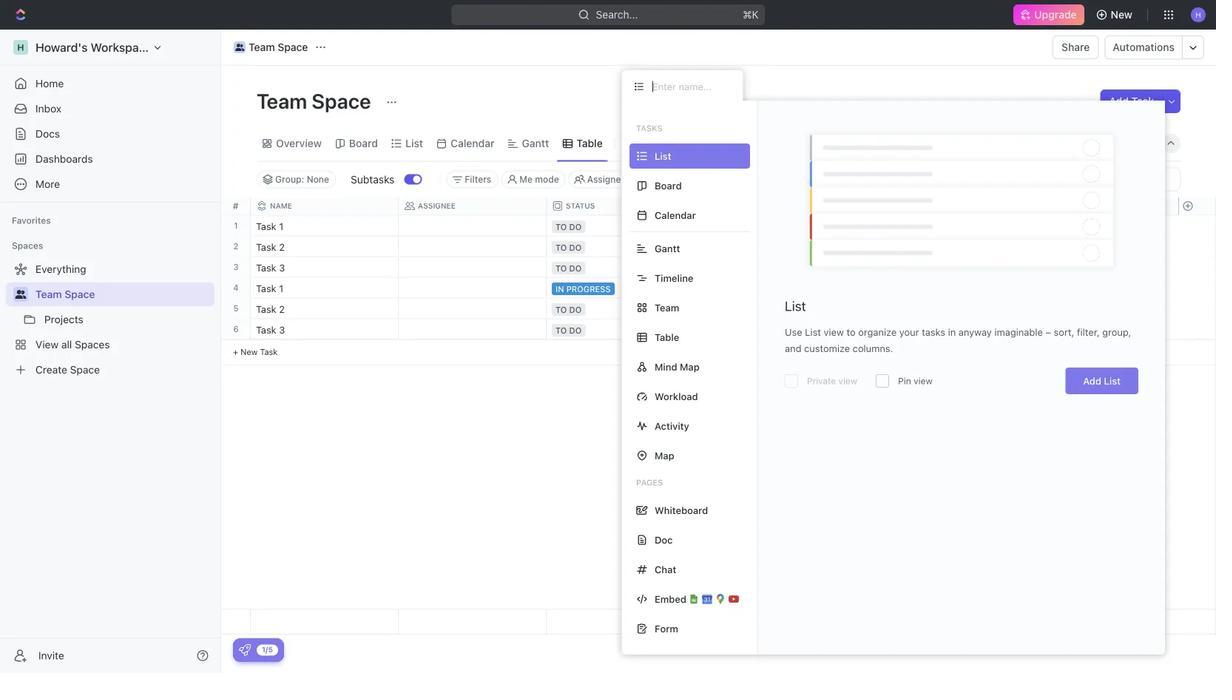 Task type: vqa. For each thing, say whether or not it's contained in the screenshot.
the left Daily
no



Task type: locate. For each thing, give the bounding box(es) containing it.
0 vertical spatial table
[[577, 137, 603, 149]]

1 horizontal spatial add
[[1110, 95, 1129, 107]]

row
[[251, 197, 991, 215]]

1 down #
[[234, 221, 238, 231]]

dashboards link
[[6, 147, 215, 171]]

2 down task 1 at top
[[279, 303, 285, 315]]

cell
[[399, 216, 547, 236], [695, 216, 843, 236], [399, 236, 547, 256], [695, 236, 843, 256], [399, 257, 547, 277], [695, 257, 843, 277], [399, 278, 547, 298], [695, 278, 843, 298], [843, 278, 991, 298], [399, 299, 547, 319], [695, 299, 843, 319], [399, 319, 547, 339], [695, 319, 843, 339], [843, 610, 991, 634]]

0 vertical spatial hide
[[1041, 137, 1064, 149]]

0 horizontal spatial space
[[65, 288, 95, 300]]

1 horizontal spatial map
[[680, 362, 700, 373]]

‎task down ‎task 1
[[256, 241, 277, 252]]

calendar link
[[448, 133, 495, 154]]

set priority image for 3rd to do cell from the top
[[841, 258, 863, 280]]

0 vertical spatial space
[[278, 41, 308, 53]]

map right mind
[[680, 362, 700, 373]]

view right the private
[[839, 376, 858, 386]]

search...
[[596, 9, 638, 21]]

inbox link
[[6, 97, 215, 121]]

view for pin
[[914, 376, 933, 386]]

add up customize
[[1110, 95, 1129, 107]]

1 horizontal spatial hide
[[1041, 137, 1064, 149]]

board up subtasks
[[349, 137, 378, 149]]

add task button
[[1101, 90, 1163, 113]]

3 up the 4
[[233, 262, 239, 272]]

to do
[[556, 222, 582, 232], [556, 243, 582, 252], [556, 263, 582, 273], [556, 305, 582, 315], [556, 326, 582, 335]]

hide right search
[[1041, 137, 1064, 149]]

to do for 5th to do cell from the bottom
[[556, 222, 582, 232]]

row group containing 1 2 3 4 5 6
[[221, 216, 251, 366]]

task 3 down ‎task 2
[[256, 262, 285, 273]]

gantt
[[522, 137, 549, 149], [655, 243, 680, 254]]

new inside grid
[[241, 347, 258, 357]]

board
[[349, 137, 378, 149], [655, 180, 682, 191]]

3 for first to do cell from the bottom
[[279, 324, 285, 335]]

1 vertical spatial space
[[312, 88, 371, 113]]

view
[[641, 137, 664, 149]]

0 horizontal spatial add
[[1084, 376, 1102, 387]]

1 set priority element from the top
[[841, 216, 863, 239]]

0 horizontal spatial table
[[577, 137, 603, 149]]

set priority image inside press space to select this row. 'row'
[[841, 299, 863, 322]]

in inside use list view to organize your tasks in anyway imaginable – sort, filter, group, and customize columns.
[[948, 327, 956, 338]]

1
[[279, 221, 284, 232], [234, 221, 238, 231], [279, 283, 284, 294]]

‎task
[[256, 221, 277, 232], [256, 241, 277, 252]]

2
[[279, 241, 285, 252], [234, 242, 239, 251], [279, 303, 285, 315]]

to for second to do cell from the bottom
[[556, 305, 567, 315]]

docs link
[[6, 122, 215, 146]]

0 horizontal spatial in
[[556, 284, 564, 294]]

1 horizontal spatial in
[[948, 327, 956, 338]]

list down group,
[[1104, 376, 1121, 387]]

team inside tree
[[36, 288, 62, 300]]

2 left ‎task 2
[[234, 242, 239, 251]]

team space
[[249, 41, 308, 53], [257, 88, 376, 113], [36, 288, 95, 300]]

table link
[[574, 133, 603, 154]]

workload
[[655, 391, 698, 402]]

grid
[[221, 197, 1217, 635]]

in left progress
[[556, 284, 564, 294]]

1 vertical spatial hide
[[739, 174, 758, 185]]

2 horizontal spatial space
[[312, 88, 371, 113]]

add for add list
[[1084, 376, 1102, 387]]

⌘k
[[743, 9, 759, 21]]

2 vertical spatial space
[[65, 288, 95, 300]]

press space to select this row. row containing task 2
[[251, 299, 991, 322]]

table up assignees 'button' on the top of the page
[[577, 137, 603, 149]]

table up mind
[[655, 332, 680, 343]]

team space link
[[230, 38, 312, 56], [36, 283, 212, 306]]

2 set priority image from the top
[[841, 237, 863, 259]]

3 inside 1 2 3 4 5 6
[[233, 262, 239, 272]]

row group containing ‎task 1
[[251, 216, 991, 366]]

2 set priority element from the top
[[841, 237, 863, 259]]

5 to do from the top
[[556, 326, 582, 335]]

1 horizontal spatial gantt
[[655, 243, 680, 254]]

0 vertical spatial ‎task
[[256, 221, 277, 232]]

3 set priority element from the top
[[841, 258, 863, 280]]

sidebar navigation
[[0, 30, 221, 673]]

board link
[[346, 133, 378, 154]]

search button
[[963, 133, 1021, 154]]

0 horizontal spatial new
[[241, 347, 258, 357]]

Search tasks... text field
[[1032, 168, 1180, 191]]

0 horizontal spatial map
[[655, 450, 675, 461]]

0 horizontal spatial gantt
[[522, 137, 549, 149]]

team space up overview
[[257, 88, 376, 113]]

1 vertical spatial new
[[241, 347, 258, 357]]

tasks
[[922, 327, 946, 338]]

in right tasks
[[948, 327, 956, 338]]

3 down task 2
[[279, 324, 285, 335]]

new button
[[1091, 3, 1142, 27]]

3
[[279, 262, 285, 273], [233, 262, 239, 272], [279, 324, 285, 335]]

new
[[1111, 9, 1133, 21], [241, 347, 258, 357]]

list
[[406, 137, 423, 149], [785, 298, 806, 314], [805, 327, 821, 338], [1104, 376, 1121, 387]]

add
[[1110, 95, 1129, 107], [1084, 376, 1102, 387]]

view right 'pin'
[[914, 376, 933, 386]]

sort,
[[1054, 327, 1075, 338]]

3 to do cell from the top
[[547, 257, 695, 277]]

task for first to do cell from the bottom
[[256, 324, 277, 335]]

new for new task
[[241, 347, 258, 357]]

5 do from the top
[[569, 326, 582, 335]]

add down filter,
[[1084, 376, 1102, 387]]

view
[[824, 327, 844, 338], [839, 376, 858, 386], [914, 376, 933, 386]]

1 vertical spatial gantt
[[655, 243, 680, 254]]

2 vertical spatial team space
[[36, 288, 95, 300]]

0 horizontal spatial board
[[349, 137, 378, 149]]

in progress
[[556, 284, 611, 294]]

0 vertical spatial new
[[1111, 9, 1133, 21]]

0 vertical spatial board
[[349, 137, 378, 149]]

1/5
[[262, 646, 273, 654]]

add inside button
[[1110, 95, 1129, 107]]

form
[[655, 623, 679, 635]]

0 vertical spatial in
[[556, 284, 564, 294]]

2 for task
[[279, 303, 285, 315]]

1 set priority image from the top
[[841, 216, 863, 239]]

space up board link
[[312, 88, 371, 113]]

calendar down show
[[655, 210, 696, 221]]

gantt up timeline on the top
[[655, 243, 680, 254]]

2 ‎task from the top
[[256, 241, 277, 252]]

1 vertical spatial team space link
[[36, 283, 212, 306]]

favorites
[[12, 215, 51, 226]]

space right user group image
[[65, 288, 95, 300]]

0 vertical spatial task 3
[[256, 262, 285, 273]]

set priority image
[[841, 216, 863, 239], [841, 237, 863, 259]]

private view
[[807, 376, 858, 386]]

3 to do from the top
[[556, 263, 582, 273]]

board left the closed
[[655, 180, 682, 191]]

2 task 3 from the top
[[256, 324, 285, 335]]

show closed button
[[641, 171, 720, 188]]

view up the customize
[[824, 327, 844, 338]]

team right user group image
[[36, 288, 62, 300]]

closed
[[685, 174, 714, 185]]

1 vertical spatial add
[[1084, 376, 1102, 387]]

map
[[680, 362, 700, 373], [655, 450, 675, 461]]

team space tree
[[6, 258, 215, 382]]

use list view to organize your tasks in anyway imaginable – sort, filter, group, and customize columns.
[[785, 327, 1132, 354]]

1 horizontal spatial team space link
[[230, 38, 312, 56]]

docs
[[36, 128, 60, 140]]

press space to select this row. row containing 4
[[221, 278, 251, 299]]

press space to select this row. row containing 2
[[221, 236, 251, 257]]

1 vertical spatial table
[[655, 332, 680, 343]]

automations
[[1113, 41, 1175, 53]]

1 vertical spatial ‎task
[[256, 241, 277, 252]]

1 up task 2
[[279, 283, 284, 294]]

task 1
[[256, 283, 284, 294]]

table inside table link
[[577, 137, 603, 149]]

‎task for ‎task 1
[[256, 221, 277, 232]]

in
[[556, 284, 564, 294], [948, 327, 956, 338]]

list right "use"
[[805, 327, 821, 338]]

press space to select this row. row
[[221, 216, 251, 236], [251, 216, 991, 239], [221, 236, 251, 257], [251, 236, 991, 259], [221, 257, 251, 278], [251, 257, 991, 280], [221, 278, 251, 299], [251, 278, 991, 299], [221, 299, 251, 319], [251, 299, 991, 322], [221, 319, 251, 340], [251, 319, 991, 342], [251, 610, 991, 635]]

gantt left table link
[[522, 137, 549, 149]]

user group image
[[235, 44, 244, 51]]

0 vertical spatial add
[[1110, 95, 1129, 107]]

map down the activity
[[655, 450, 675, 461]]

team space right user group image
[[36, 288, 95, 300]]

2 set priority image from the top
[[841, 299, 863, 322]]

1 set priority image from the top
[[841, 258, 863, 280]]

‎task up ‎task 2
[[256, 221, 277, 232]]

view inside use list view to organize your tasks in anyway imaginable – sort, filter, group, and customize columns.
[[824, 327, 844, 338]]

subtasks
[[351, 173, 395, 185]]

1 up ‎task 2
[[279, 221, 284, 232]]

1 horizontal spatial new
[[1111, 9, 1133, 21]]

1 vertical spatial task 3
[[256, 324, 285, 335]]

3 set priority image from the top
[[841, 320, 863, 342]]

team
[[249, 41, 275, 53], [257, 88, 307, 113], [36, 288, 62, 300], [655, 302, 680, 313]]

row group
[[221, 216, 251, 366], [251, 216, 991, 366], [1179, 216, 1216, 366], [1179, 610, 1216, 634]]

team space right user group icon in the top of the page
[[249, 41, 308, 53]]

calendar right list link
[[451, 137, 495, 149]]

0 horizontal spatial team space link
[[36, 283, 212, 306]]

3 for 3rd to do cell from the top
[[279, 262, 285, 273]]

1 vertical spatial board
[[655, 180, 682, 191]]

space
[[278, 41, 308, 53], [312, 88, 371, 113], [65, 288, 95, 300]]

set priority element
[[841, 216, 863, 239], [841, 237, 863, 259], [841, 258, 863, 280], [841, 299, 863, 322], [841, 320, 863, 342]]

2 for ‎task
[[279, 241, 285, 252]]

task
[[1132, 95, 1154, 107], [256, 262, 277, 273], [256, 283, 277, 294], [256, 303, 277, 315], [256, 324, 277, 335], [260, 347, 278, 357]]

1 vertical spatial calendar
[[655, 210, 696, 221]]

2 for 1
[[234, 242, 239, 251]]

1 vertical spatial in
[[948, 327, 956, 338]]

table
[[577, 137, 603, 149], [655, 332, 680, 343]]

new down task 2
[[241, 347, 258, 357]]

3 down ‎task 2
[[279, 262, 285, 273]]

0 vertical spatial calendar
[[451, 137, 495, 149]]

pin view
[[899, 376, 933, 386]]

1 ‎task from the top
[[256, 221, 277, 232]]

customize
[[1091, 137, 1143, 149]]

hide
[[1041, 137, 1064, 149], [739, 174, 758, 185]]

1 task 3 from the top
[[256, 262, 285, 273]]

automations button
[[1106, 36, 1183, 58]]

1 horizontal spatial calendar
[[655, 210, 696, 221]]

5 set priority element from the top
[[841, 320, 863, 342]]

2 to do from the top
[[556, 243, 582, 252]]

to for 4th to do cell from the bottom of the page
[[556, 243, 567, 252]]

space right user group icon in the top of the page
[[278, 41, 308, 53]]

team down timeline on the top
[[655, 302, 680, 313]]

4 set priority element from the top
[[841, 299, 863, 322]]

1 horizontal spatial table
[[655, 332, 680, 343]]

hide inside button
[[739, 174, 758, 185]]

1 do from the top
[[569, 222, 582, 232]]

2 do from the top
[[569, 243, 582, 252]]

task inside button
[[1132, 95, 1154, 107]]

2 inside 1 2 3 4 5 6
[[234, 242, 239, 251]]

task for 3rd to do cell from the top
[[256, 262, 277, 273]]

task 3
[[256, 262, 285, 273], [256, 324, 285, 335]]

4 to do from the top
[[556, 305, 582, 315]]

to do cell
[[547, 216, 695, 236], [547, 236, 695, 256], [547, 257, 695, 277], [547, 299, 695, 319], [547, 319, 695, 339]]

embed
[[655, 594, 687, 605]]

new inside 'button'
[[1111, 9, 1133, 21]]

user group image
[[15, 290, 26, 299]]

press space to select this row. row containing ‎task 1
[[251, 216, 991, 239]]

new up automations
[[1111, 9, 1133, 21]]

grid containing ‎task 1
[[221, 197, 1217, 635]]

overview link
[[273, 133, 322, 154]]

2 down ‎task 1
[[279, 241, 285, 252]]

5 to do cell from the top
[[547, 319, 695, 339]]

task 3 for 3rd to do cell from the top
[[256, 262, 285, 273]]

0 horizontal spatial hide
[[739, 174, 758, 185]]

view button
[[621, 126, 670, 161]]

set priority image
[[841, 258, 863, 280], [841, 299, 863, 322], [841, 320, 863, 342]]

–
[[1046, 327, 1052, 338]]

hide right the closed
[[739, 174, 758, 185]]

gantt link
[[519, 133, 549, 154]]

1 to do from the top
[[556, 222, 582, 232]]

team right user group icon in the top of the page
[[249, 41, 275, 53]]

do
[[569, 222, 582, 232], [569, 243, 582, 252], [569, 263, 582, 273], [569, 305, 582, 315], [569, 326, 582, 335]]

task 3 down task 2
[[256, 324, 285, 335]]

to
[[556, 222, 567, 232], [556, 243, 567, 252], [556, 263, 567, 273], [556, 305, 567, 315], [556, 326, 567, 335], [847, 327, 856, 338]]

1 horizontal spatial board
[[655, 180, 682, 191]]

set priority image for ‎task 1
[[841, 216, 863, 239]]

task for in progress cell
[[256, 283, 277, 294]]

calendar
[[451, 137, 495, 149], [655, 210, 696, 221]]



Task type: describe. For each thing, give the bounding box(es) containing it.
filter,
[[1077, 327, 1100, 338]]

3 do from the top
[[569, 263, 582, 273]]

organize
[[859, 327, 897, 338]]

set priority element for press space to select this row. 'row' containing task 2
[[841, 299, 863, 322]]

group,
[[1103, 327, 1132, 338]]

4 to do cell from the top
[[547, 299, 695, 319]]

team up overview link at the top
[[257, 88, 307, 113]]

mind
[[655, 362, 678, 373]]

1 vertical spatial team space
[[257, 88, 376, 113]]

view for private
[[839, 376, 858, 386]]

list right board link
[[406, 137, 423, 149]]

0 vertical spatial gantt
[[522, 137, 549, 149]]

hide button
[[1024, 133, 1068, 154]]

new task
[[241, 347, 278, 357]]

share button
[[1053, 36, 1099, 59]]

onboarding checklist button image
[[239, 645, 251, 656]]

overview
[[276, 137, 322, 149]]

spaces
[[12, 241, 43, 251]]

in progress cell
[[547, 278, 695, 298]]

pin
[[899, 376, 912, 386]]

#
[[233, 201, 239, 211]]

search
[[982, 137, 1016, 149]]

upgrade
[[1035, 9, 1077, 21]]

to do for second to do cell from the bottom
[[556, 305, 582, 315]]

upgrade link
[[1014, 4, 1085, 25]]

and
[[785, 343, 802, 354]]

in inside cell
[[556, 284, 564, 294]]

1 horizontal spatial space
[[278, 41, 308, 53]]

press space to select this row. row containing 1
[[221, 216, 251, 236]]

‎task 1
[[256, 221, 284, 232]]

task 3 for first to do cell from the bottom
[[256, 324, 285, 335]]

set priority element for press space to select this row. 'row' containing ‎task 2
[[841, 237, 863, 259]]

timeline
[[655, 273, 694, 284]]

home
[[36, 77, 64, 90]]

doc
[[655, 535, 673, 546]]

6
[[233, 325, 239, 334]]

columns.
[[853, 343, 894, 354]]

assignees
[[587, 174, 631, 185]]

0 vertical spatial team space
[[249, 41, 308, 53]]

to for 3rd to do cell from the top
[[556, 263, 567, 273]]

to do for 4th to do cell from the bottom of the page
[[556, 243, 582, 252]]

list inside use list view to organize your tasks in anyway imaginable – sort, filter, group, and customize columns.
[[805, 327, 821, 338]]

1 to do cell from the top
[[547, 216, 695, 236]]

use
[[785, 327, 803, 338]]

press space to select this row. row containing 5
[[221, 299, 251, 319]]

2 to do cell from the top
[[547, 236, 695, 256]]

4
[[233, 283, 239, 293]]

press space to select this row. row containing 6
[[221, 319, 251, 340]]

add list
[[1084, 376, 1121, 387]]

your
[[900, 327, 920, 338]]

team space inside tree
[[36, 288, 95, 300]]

4 do from the top
[[569, 305, 582, 315]]

5
[[233, 304, 239, 313]]

show closed
[[659, 174, 714, 185]]

assignees button
[[569, 171, 638, 188]]

1 for task 1
[[279, 283, 284, 294]]

favorites button
[[6, 212, 57, 229]]

‎task for ‎task 2
[[256, 241, 277, 252]]

invite
[[38, 650, 64, 662]]

pages
[[636, 478, 663, 488]]

0 vertical spatial map
[[680, 362, 700, 373]]

0 vertical spatial team space link
[[230, 38, 312, 56]]

set priority image for ‎task 2
[[841, 237, 863, 259]]

Enter name... field
[[651, 80, 731, 93]]

hide inside dropdown button
[[1041, 137, 1064, 149]]

new for new
[[1111, 9, 1133, 21]]

imaginable
[[995, 327, 1043, 338]]

mind map
[[655, 362, 700, 373]]

activity
[[655, 421, 690, 432]]

dashboards
[[36, 153, 93, 165]]

progress
[[567, 284, 611, 294]]

0 horizontal spatial calendar
[[451, 137, 495, 149]]

1 2 3 4 5 6
[[233, 221, 239, 334]]

hide button
[[733, 171, 764, 188]]

home link
[[6, 72, 215, 95]]

subtasks button
[[345, 168, 404, 191]]

show
[[659, 174, 683, 185]]

private
[[807, 376, 836, 386]]

customize button
[[1071, 133, 1147, 154]]

team space link inside tree
[[36, 283, 212, 306]]

1 for ‎task 1
[[279, 221, 284, 232]]

anyway
[[959, 327, 992, 338]]

set priority element for press space to select this row. 'row' containing ‎task 1
[[841, 216, 863, 239]]

chat
[[655, 564, 677, 575]]

row inside grid
[[251, 197, 991, 215]]

to for first to do cell from the bottom
[[556, 326, 567, 335]]

press space to select this row. row containing task 1
[[251, 278, 991, 299]]

board inside board link
[[349, 137, 378, 149]]

inbox
[[36, 102, 61, 115]]

view button
[[621, 133, 670, 154]]

press space to select this row. row containing ‎task 2
[[251, 236, 991, 259]]

list up "use"
[[785, 298, 806, 314]]

add for add task
[[1110, 95, 1129, 107]]

task for second to do cell from the bottom
[[256, 303, 277, 315]]

set priority image for first to do cell from the bottom
[[841, 320, 863, 342]]

to inside use list view to organize your tasks in anyway imaginable – sort, filter, group, and customize columns.
[[847, 327, 856, 338]]

to do for first to do cell from the bottom
[[556, 326, 582, 335]]

to for 5th to do cell from the bottom
[[556, 222, 567, 232]]

add task
[[1110, 95, 1154, 107]]

to do for 3rd to do cell from the top
[[556, 263, 582, 273]]

‎task 2
[[256, 241, 285, 252]]

whiteboard
[[655, 505, 708, 516]]

list link
[[403, 133, 423, 154]]

space inside tree
[[65, 288, 95, 300]]

press space to select this row. row containing 3
[[221, 257, 251, 278]]

set priority image for second to do cell from the bottom
[[841, 299, 863, 322]]

task 2
[[256, 303, 285, 315]]

1 inside 1 2 3 4 5 6
[[234, 221, 238, 231]]

1 vertical spatial map
[[655, 450, 675, 461]]

tasks
[[636, 124, 663, 133]]

share
[[1062, 41, 1090, 53]]

onboarding checklist button element
[[239, 645, 251, 656]]

customize
[[804, 343, 850, 354]]



